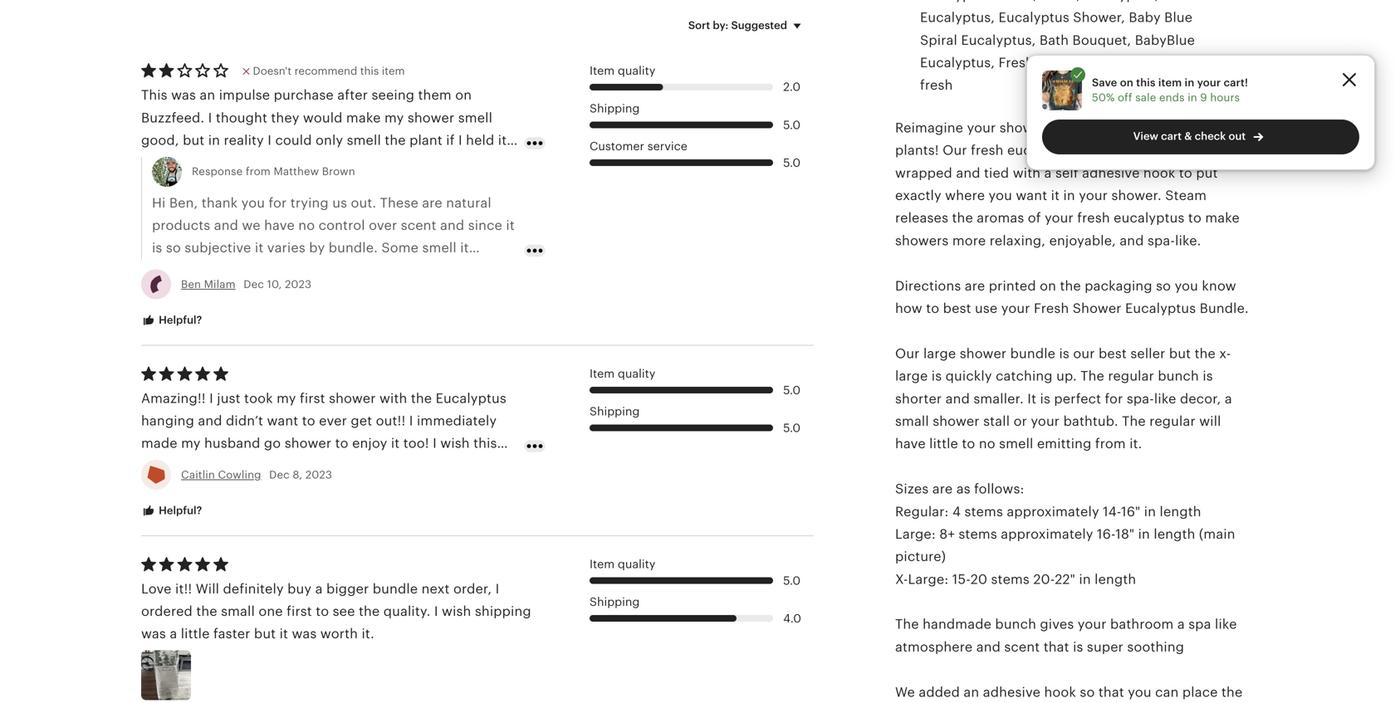 Task type: locate. For each thing, give the bounding box(es) containing it.
1 horizontal spatial this
[[474, 436, 497, 451]]

stems right 8+ in the bottom right of the page
[[959, 527, 997, 542]]

took
[[244, 391, 273, 406]]

0 vertical spatial fresh
[[971, 143, 1004, 158]]

immediately
[[417, 414, 497, 429]]

1 vertical spatial little
[[181, 627, 210, 642]]

you up aromas
[[989, 188, 1012, 203]]

was left worth
[[292, 627, 317, 642]]

off
[[1118, 91, 1133, 104]]

want
[[1016, 188, 1048, 203], [267, 414, 298, 429]]

with right tied
[[1013, 166, 1041, 181]]

0 vertical spatial bunch
[[1158, 369, 1199, 384]]

0 vertical spatial want
[[1016, 188, 1048, 203]]

first
[[300, 391, 325, 406], [287, 604, 312, 619]]

1 horizontal spatial item
[[1159, 76, 1182, 89]]

but down one
[[254, 627, 276, 642]]

so right packaging
[[1156, 278, 1171, 293]]

0 horizontal spatial hook
[[1044, 685, 1076, 700]]

1 quality from the top
[[618, 64, 656, 77]]

0 vertical spatial 2023
[[285, 278, 312, 291]]

and
[[956, 166, 981, 181], [1120, 233, 1144, 248], [946, 391, 970, 406], [198, 414, 222, 429], [347, 459, 371, 474], [977, 640, 1001, 655]]

bunch inside our large shower bundle is our best seller but the x- large is quickly catching up. the regular bunch is shorter and smaller. it is perfect for spa-like decor, a small shower stall or your bathtub. the regular will have little to no smell emitting from it.
[[1158, 369, 1199, 384]]

lasted
[[141, 459, 181, 474]]

spa- right for
[[1127, 391, 1154, 406]]

1 horizontal spatial but
[[1169, 346, 1191, 361]]

the down 'where'
[[952, 211, 973, 226]]

1 vertical spatial bundle
[[1011, 346, 1056, 361]]

best
[[943, 301, 971, 316], [1099, 346, 1127, 361]]

2023 right the 10,
[[285, 278, 312, 291]]

packaging
[[1085, 278, 1153, 293]]

2 vertical spatial you
[[1128, 685, 1152, 700]]

my
[[277, 391, 296, 406], [181, 436, 201, 451]]

the up immediately
[[411, 391, 432, 406]]

wish inside love it!! will definitely buy a bigger bundle next order, i ordered the small one first to see the quality. i wish shipping was a little faster but it was worth it.
[[442, 604, 471, 619]]

your right the "or"
[[1031, 414, 1060, 429]]

my up forever!
[[181, 436, 201, 451]]

bundle up quality.
[[373, 582, 418, 597]]

the left "x-" on the right of the page
[[1195, 346, 1216, 361]]

1 vertical spatial first
[[287, 604, 312, 619]]

2 vertical spatial item quality
[[590, 558, 656, 571]]

your inside directions are printed on the packaging so you know how to best use your fresh shower eucalyptus bundle.
[[1002, 301, 1030, 316]]

2 shipping from the top
[[590, 405, 640, 418]]

1 horizontal spatial best
[[1099, 346, 1127, 361]]

0 vertical spatial showers
[[1000, 120, 1053, 135]]

stems right 20
[[991, 572, 1030, 587]]

from down bathtub.
[[1095, 437, 1126, 452]]

on inside save on this item in your cart! 50% off sale ends in 9 hours
[[1120, 76, 1134, 89]]

it!!
[[175, 582, 192, 597]]

with up out!!
[[380, 391, 407, 406]]

0 horizontal spatial very
[[260, 459, 287, 474]]

fresh
[[971, 143, 1004, 158], [1078, 211, 1110, 226]]

wish down order,
[[442, 604, 471, 619]]

1 horizontal spatial small
[[895, 414, 929, 429]]

2 5.0 from the top
[[783, 156, 801, 169]]

sizes
[[895, 482, 929, 497]]

with inside amazing!! i just took my first shower with the eucalyptus hanging and didn't want to ever get out!! i immediately made my husband go shower to enjoy it too! i wish this lasted forever! it's very fragrant and pretty, was a very relaxing vibe.
[[380, 391, 407, 406]]

0 vertical spatial our
[[943, 143, 967, 158]]

2 helpful? button from the top
[[129, 496, 215, 527]]

the right up.
[[1081, 369, 1105, 384]]

doesn't
[[253, 65, 292, 77]]

matthew
[[274, 165, 319, 178]]

and down quickly
[[946, 391, 970, 406]]

0 horizontal spatial are
[[933, 482, 953, 497]]

wish
[[440, 436, 470, 451], [442, 604, 471, 619]]

to left see
[[316, 604, 329, 619]]

large
[[924, 346, 956, 361], [895, 369, 928, 384]]

bathtub.
[[1064, 414, 1119, 429]]

you inside directions are printed on the packaging so you know how to best use your fresh shower eucalyptus bundle.
[[1175, 278, 1199, 293]]

are inside sizes are as follows: regular: 4 stems approximately 14-16" in length large: 8+ stems approximately 16-18" in length (main picture) x-large: 15-20 stems 20-22" in length
[[933, 482, 953, 497]]

little
[[930, 437, 959, 452], [181, 627, 210, 642]]

your up "9"
[[1197, 76, 1221, 89]]

on
[[1120, 76, 1134, 89], [1040, 278, 1057, 293]]

so
[[1156, 278, 1171, 293], [1080, 685, 1095, 700]]

eucalyptus down shower.
[[1114, 211, 1185, 226]]

as
[[957, 482, 971, 497]]

small
[[895, 414, 929, 429], [221, 604, 255, 619]]

1 horizontal spatial bundle
[[1011, 346, 1056, 361]]

1 vertical spatial showers
[[895, 233, 949, 248]]

1 vertical spatial stems
[[959, 527, 997, 542]]

bundle.
[[1200, 301, 1249, 316]]

your down printed
[[1002, 301, 1030, 316]]

are inside directions are printed on the packaging so you know how to best use your fresh shower eucalyptus bundle.
[[965, 278, 985, 293]]

hook
[[1144, 166, 1176, 181], [1044, 685, 1076, 700]]

ends
[[1159, 91, 1185, 104]]

0 vertical spatial hook
[[1144, 166, 1176, 181]]

fresh up tied
[[971, 143, 1004, 158]]

bunch up decor,
[[1158, 369, 1199, 384]]

helpful? button down ben
[[129, 305, 215, 336]]

directions
[[895, 278, 961, 293]]

1 horizontal spatial want
[[1016, 188, 1048, 203]]

1 horizontal spatial it.
[[1130, 437, 1142, 452]]

0 vertical spatial dec
[[244, 278, 264, 291]]

1 horizontal spatial fresh
[[1078, 211, 1110, 226]]

0 horizontal spatial this
[[360, 65, 379, 77]]

3 item quality from the top
[[590, 558, 656, 571]]

0 vertical spatial you
[[989, 188, 1012, 203]]

our inside "reimagine your showers with our eucalyptus shower plants! our fresh eucalyptus shower bundle comes cut, wrapped and tied with a self adhesive hook to put exactly where you want it in your shower. steam releases the aromas of your fresh eucalyptus to make showers more relaxing, enjoyable, and spa-like."
[[1088, 120, 1110, 135]]

2 item quality from the top
[[590, 367, 656, 380]]

helpful? button for 2.0
[[129, 305, 215, 336]]

it left the too!
[[391, 436, 400, 451]]

little down ordered at left bottom
[[181, 627, 210, 642]]

1 vertical spatial shipping
[[590, 405, 640, 418]]

but right seller
[[1169, 346, 1191, 361]]

shorter
[[895, 391, 942, 406]]

1 vertical spatial best
[[1099, 346, 1127, 361]]

approximately up 20- on the bottom right of the page
[[1001, 527, 1094, 542]]

eucalyptus up self
[[1007, 143, 1078, 158]]

2 helpful? from the top
[[156, 504, 202, 517]]

wish down immediately
[[440, 436, 470, 451]]

eucalyptus up seller
[[1125, 301, 1196, 316]]

smaller.
[[974, 391, 1024, 406]]

to inside love it!! will definitely buy a bigger bundle next order, i ordered the small one first to see the quality. i wish shipping was a little faster but it was worth it.
[[316, 604, 329, 619]]

ben
[[181, 278, 201, 291]]

0 horizontal spatial but
[[254, 627, 276, 642]]

2 vertical spatial with
[[380, 391, 407, 406]]

0 horizontal spatial that
[[1044, 640, 1070, 655]]

scent
[[1005, 640, 1040, 655]]

cut,
[[1228, 143, 1253, 158]]

3 quality from the top
[[618, 558, 656, 571]]

1 vertical spatial are
[[933, 482, 953, 497]]

is
[[1059, 346, 1070, 361], [932, 369, 942, 384], [1203, 369, 1213, 384], [1040, 391, 1051, 406], [1073, 640, 1084, 655]]

a down ordered at left bottom
[[170, 627, 177, 642]]

you inside "we added an adhesive hook so that you can place the"
[[1128, 685, 1152, 700]]

little inside love it!! will definitely buy a bigger bundle next order, i ordered the small one first to see the quality. i wish shipping was a little faster but it was worth it.
[[181, 627, 210, 642]]

1 vertical spatial from
[[1095, 437, 1126, 452]]

so down super
[[1080, 685, 1095, 700]]

made
[[141, 436, 178, 451]]

1 horizontal spatial very
[[460, 459, 488, 474]]

1 vertical spatial hook
[[1044, 685, 1076, 700]]

like right 'spa'
[[1215, 617, 1237, 632]]

you for the
[[1128, 685, 1152, 700]]

small up faster in the left of the page
[[221, 604, 255, 619]]

0 vertical spatial like
[[1154, 391, 1177, 406]]

8,
[[293, 469, 303, 481]]

0 vertical spatial it.
[[1130, 437, 1142, 452]]

first down buy
[[287, 604, 312, 619]]

it inside amazing!! i just took my first shower with the eucalyptus hanging and didn't want to ever get out!! i immediately made my husband go shower to enjoy it too! i wish this lasted forever! it's very fragrant and pretty, was a very relaxing vibe.
[[391, 436, 400, 451]]

hanging
[[141, 414, 194, 429]]

16-
[[1097, 527, 1116, 542]]

small inside our large shower bundle is our best seller but the x- large is quickly catching up. the regular bunch is shorter and smaller. it is perfect for spa-like decor, a small shower stall or your bathtub. the regular will have little to no smell emitting from it.
[[895, 414, 929, 429]]

9
[[1201, 91, 1207, 104]]

our inside "reimagine your showers with our eucalyptus shower plants! our fresh eucalyptus shower bundle comes cut, wrapped and tied with a self adhesive hook to put exactly where you want it in your shower. steam releases the aromas of your fresh eucalyptus to make showers more relaxing, enjoyable, and spa-like."
[[943, 143, 967, 158]]

1 vertical spatial spa-
[[1127, 391, 1154, 406]]

0 vertical spatial first
[[300, 391, 325, 406]]

showers up tied
[[1000, 120, 1053, 135]]

your up super
[[1078, 617, 1107, 632]]

are for directions
[[965, 278, 985, 293]]

best left seller
[[1099, 346, 1127, 361]]

our inside our large shower bundle is our best seller but the x- large is quickly catching up. the regular bunch is shorter and smaller. it is perfect for spa-like decor, a small shower stall or your bathtub. the regular will have little to no smell emitting from it.
[[1073, 346, 1095, 361]]

helpful? for 5.0
[[156, 504, 202, 517]]

2 horizontal spatial this
[[1136, 76, 1156, 89]]

2 very from the left
[[460, 459, 488, 474]]

large: up picture)
[[895, 527, 936, 542]]

dec left 8,
[[269, 469, 290, 481]]

1 vertical spatial on
[[1040, 278, 1057, 293]]

a left 'spa'
[[1178, 617, 1185, 632]]

0 vertical spatial bundle
[[1133, 143, 1178, 158]]

2 item from the top
[[590, 367, 615, 380]]

shower down 50%
[[1082, 143, 1129, 158]]

bundle inside love it!! will definitely buy a bigger bundle next order, i ordered the small one first to see the quality. i wish shipping was a little faster but it was worth it.
[[373, 582, 418, 597]]

regular down decor,
[[1150, 414, 1196, 429]]

1 vertical spatial 2023
[[305, 469, 332, 481]]

shipping
[[590, 102, 640, 115], [590, 405, 640, 418], [590, 596, 640, 609]]

hook inside "reimagine your showers with our eucalyptus shower plants! our fresh eucalyptus shower bundle comes cut, wrapped and tied with a self adhesive hook to put exactly where you want it in your shower. steam releases the aromas of your fresh eucalyptus to make showers more relaxing, enjoyable, and spa-like."
[[1144, 166, 1176, 181]]

2 horizontal spatial it
[[1051, 188, 1060, 203]]

pretty,
[[375, 459, 417, 474]]

2023 for 5.0
[[305, 469, 332, 481]]

very down immediately
[[460, 459, 488, 474]]

hook down 'the handmade bunch gives your bathroom a spa like atmosphere and scent that is super soothing'
[[1044, 685, 1076, 700]]

1 shipping from the top
[[590, 102, 640, 115]]

my right took
[[277, 391, 296, 406]]

atmosphere
[[895, 640, 973, 655]]

0 vertical spatial quality
[[618, 64, 656, 77]]

are up use
[[965, 278, 985, 293]]

1 horizontal spatial you
[[1128, 685, 1152, 700]]

bundle
[[1133, 143, 1178, 158], [1011, 346, 1056, 361], [373, 582, 418, 597]]

worth
[[320, 627, 358, 642]]

from left matthew
[[246, 165, 271, 178]]

but inside our large shower bundle is our best seller but the x- large is quickly catching up. the regular bunch is shorter and smaller. it is perfect for spa-like decor, a small shower stall or your bathtub. the regular will have little to no smell emitting from it.
[[1169, 346, 1191, 361]]

like
[[1154, 391, 1177, 406], [1215, 617, 1237, 632]]

up.
[[1057, 369, 1077, 384]]

want up of
[[1016, 188, 1048, 203]]

0 vertical spatial little
[[930, 437, 959, 452]]

0 vertical spatial are
[[965, 278, 985, 293]]

0 horizontal spatial item
[[382, 65, 405, 77]]

regular down seller
[[1108, 369, 1155, 384]]

large:
[[895, 527, 936, 542], [908, 572, 949, 587]]

you left can
[[1128, 685, 1152, 700]]

length
[[1160, 504, 1202, 519], [1154, 527, 1196, 542], [1095, 572, 1136, 587]]

that down super
[[1099, 685, 1125, 700]]

the inside directions are printed on the packaging so you know how to best use your fresh shower eucalyptus bundle.
[[1060, 278, 1081, 293]]

0 horizontal spatial fresh
[[971, 143, 1004, 158]]

stems
[[965, 504, 1003, 519], [959, 527, 997, 542], [991, 572, 1030, 587]]

is up up.
[[1059, 346, 1070, 361]]

item inside save on this item in your cart! 50% off sale ends in 9 hours
[[1159, 76, 1182, 89]]

a inside "reimagine your showers with our eucalyptus shower plants! our fresh eucalyptus shower bundle comes cut, wrapped and tied with a self adhesive hook to put exactly where you want it in your shower. steam releases the aromas of your fresh eucalyptus to make showers more relaxing, enjoyable, and spa-like."
[[1045, 166, 1052, 181]]

quality
[[618, 64, 656, 77], [618, 367, 656, 380], [618, 558, 656, 571]]

0 vertical spatial our
[[1088, 120, 1110, 135]]

0 vertical spatial from
[[246, 165, 271, 178]]

fresh up "enjoyable,"
[[1078, 211, 1110, 226]]

10,
[[267, 278, 282, 291]]

for
[[1105, 391, 1123, 406]]

0 vertical spatial regular
[[1108, 369, 1155, 384]]

0 vertical spatial large:
[[895, 527, 936, 542]]

relaxing
[[141, 481, 193, 496]]

that
[[1044, 640, 1070, 655], [1099, 685, 1125, 700]]

a
[[1045, 166, 1052, 181], [1225, 391, 1233, 406], [449, 459, 457, 474], [315, 582, 323, 597], [1178, 617, 1185, 632], [170, 627, 177, 642]]

2 horizontal spatial bundle
[[1133, 143, 1178, 158]]

ben milam dec 10, 2023
[[181, 278, 312, 291]]

2 horizontal spatial you
[[1175, 278, 1199, 293]]

8+
[[940, 527, 955, 542]]

ordered
[[141, 604, 193, 619]]

0 vertical spatial shipping
[[590, 102, 640, 115]]

wrapped
[[895, 166, 953, 181]]

on up off
[[1120, 76, 1134, 89]]

your
[[1197, 76, 1221, 89], [967, 120, 996, 135], [1079, 188, 1108, 203], [1045, 211, 1074, 226], [1002, 301, 1030, 316], [1031, 414, 1060, 429], [1078, 617, 1107, 632]]

3 item from the top
[[590, 558, 615, 571]]

1 horizontal spatial that
[[1099, 685, 1125, 700]]

want inside "reimagine your showers with our eucalyptus shower plants! our fresh eucalyptus shower bundle comes cut, wrapped and tied with a self adhesive hook to put exactly where you want it in your shower. steam releases the aromas of your fresh eucalyptus to make showers more relaxing, enjoyable, and spa-like."
[[1016, 188, 1048, 203]]

item quality
[[590, 64, 656, 77], [590, 367, 656, 380], [590, 558, 656, 571]]

1 helpful? from the top
[[156, 314, 202, 326]]

recommend
[[294, 65, 357, 77]]

1 horizontal spatial it
[[391, 436, 400, 451]]

1 vertical spatial quality
[[618, 367, 656, 380]]

large up quickly
[[924, 346, 956, 361]]

tied
[[984, 166, 1009, 181]]

more
[[953, 233, 986, 248]]

2 vertical spatial shipping
[[590, 596, 640, 609]]

20
[[971, 572, 988, 587]]

like left decor,
[[1154, 391, 1177, 406]]

1 horizontal spatial our
[[943, 143, 967, 158]]

brown
[[322, 165, 355, 178]]

1 horizontal spatial hook
[[1144, 166, 1176, 181]]

item up ends
[[1159, 76, 1182, 89]]

a right decor,
[[1225, 391, 1233, 406]]

helpful? button for 5.0
[[129, 496, 215, 527]]

it inside "reimagine your showers with our eucalyptus shower plants! our fresh eucalyptus shower bundle comes cut, wrapped and tied with a self adhesive hook to put exactly where you want it in your shower. steam releases the aromas of your fresh eucalyptus to make showers more relaxing, enjoyable, and spa-like."
[[1051, 188, 1060, 203]]

from inside our large shower bundle is our best seller but the x- large is quickly catching up. the regular bunch is shorter and smaller. it is perfect for spa-like decor, a small shower stall or your bathtub. the regular will have little to no smell emitting from it.
[[1095, 437, 1126, 452]]

of
[[1028, 211, 1041, 226]]

smell
[[999, 437, 1034, 452]]

to left no
[[962, 437, 975, 452]]

1 vertical spatial our
[[1073, 346, 1095, 361]]

spa- down steam
[[1148, 233, 1175, 248]]

2 vertical spatial the
[[895, 617, 919, 632]]

0 horizontal spatial my
[[181, 436, 201, 451]]

ben milam link
[[181, 278, 236, 291]]

like inside 'the handmade bunch gives your bathroom a spa like atmosphere and scent that is super soothing'
[[1215, 617, 1237, 632]]

2023 for 2.0
[[285, 278, 312, 291]]

0 vertical spatial my
[[277, 391, 296, 406]]

1 item from the top
[[590, 64, 615, 77]]

your left shower.
[[1079, 188, 1108, 203]]

4.0
[[783, 612, 801, 625]]

a left self
[[1045, 166, 1052, 181]]

1 vertical spatial item
[[590, 367, 615, 380]]

0 vertical spatial so
[[1156, 278, 1171, 293]]

our down "reimagine"
[[943, 143, 967, 158]]

2 horizontal spatial with
[[1057, 120, 1085, 135]]

dec left the 10,
[[244, 278, 264, 291]]

0 horizontal spatial the
[[895, 617, 919, 632]]

0 horizontal spatial like
[[1154, 391, 1177, 406]]

your inside save on this item in your cart! 50% off sale ends in 9 hours
[[1197, 76, 1221, 89]]

1 5.0 from the top
[[783, 118, 801, 131]]

approximately up 16-
[[1007, 504, 1100, 519]]

1 vertical spatial so
[[1080, 685, 1095, 700]]

bundle down view
[[1133, 143, 1178, 158]]

like.
[[1175, 233, 1201, 248]]

0 horizontal spatial eucalyptus
[[436, 391, 507, 406]]

i right out!!
[[409, 414, 413, 429]]

quality for ben milam dec 10, 2023
[[618, 64, 656, 77]]

was inside amazing!! i just took my first shower with the eucalyptus hanging and didn't want to ever get out!! i immediately made my husband go shower to enjoy it too! i wish this lasted forever! it's very fragrant and pretty, was a very relaxing vibe.
[[421, 459, 445, 474]]

1 helpful? button from the top
[[129, 305, 215, 336]]

our
[[1088, 120, 1110, 135], [1073, 346, 1095, 361]]

0 horizontal spatial on
[[1040, 278, 1057, 293]]

shipping
[[475, 604, 531, 619]]

the
[[1081, 369, 1105, 384], [1122, 414, 1146, 429], [895, 617, 919, 632]]

is left super
[[1073, 640, 1084, 655]]

3 shipping from the top
[[590, 596, 640, 609]]

0 vertical spatial with
[[1057, 120, 1085, 135]]

added
[[919, 685, 960, 700]]

you inside "reimagine your showers with our eucalyptus shower plants! our fresh eucalyptus shower bundle comes cut, wrapped and tied with a self adhesive hook to put exactly where you want it in your shower. steam releases the aromas of your fresh eucalyptus to make showers more relaxing, enjoyable, and spa-like."
[[989, 188, 1012, 203]]

0 vertical spatial but
[[1169, 346, 1191, 361]]

16"
[[1121, 504, 1141, 519]]

2 quality from the top
[[618, 367, 656, 380]]

1 vertical spatial with
[[1013, 166, 1041, 181]]

the down for
[[1122, 414, 1146, 429]]

it.
[[1130, 437, 1142, 452], [362, 627, 374, 642]]

1 item quality from the top
[[590, 64, 656, 77]]

1 vertical spatial adhesive
[[983, 685, 1041, 700]]

item for recommend
[[382, 65, 405, 77]]

x-
[[895, 572, 908, 587]]

the right place
[[1222, 685, 1243, 700]]

seller
[[1131, 346, 1166, 361]]

0 horizontal spatial with
[[380, 391, 407, 406]]

2 vertical spatial stems
[[991, 572, 1030, 587]]

this right recommend on the top of page
[[360, 65, 379, 77]]

shipping for ben milam dec 10, 2023
[[590, 102, 640, 115]]

1 horizontal spatial my
[[277, 391, 296, 406]]

18"
[[1116, 527, 1135, 542]]

best left use
[[943, 301, 971, 316]]

in
[[1185, 76, 1195, 89], [1188, 91, 1198, 104], [1064, 188, 1075, 203], [1144, 504, 1156, 519], [1138, 527, 1150, 542], [1079, 572, 1091, 587]]

this inside save on this item in your cart! 50% off sale ends in 9 hours
[[1136, 76, 1156, 89]]

shower up comes
[[1188, 120, 1235, 135]]

out!!
[[376, 414, 406, 429]]

your inside our large shower bundle is our best seller but the x- large is quickly catching up. the regular bunch is shorter and smaller. it is perfect for spa-like decor, a small shower stall or your bathtub. the regular will have little to no smell emitting from it.
[[1031, 414, 1060, 429]]

the
[[952, 211, 973, 226], [1060, 278, 1081, 293], [1195, 346, 1216, 361], [411, 391, 432, 406], [196, 604, 217, 619], [359, 604, 380, 619], [1222, 685, 1243, 700]]

sale
[[1136, 91, 1157, 104]]

it down one
[[280, 627, 288, 642]]

response
[[192, 165, 243, 178]]

1 vertical spatial but
[[254, 627, 276, 642]]

customer service
[[590, 140, 688, 153]]

0 horizontal spatial showers
[[895, 233, 949, 248]]

helpful? down relaxing
[[156, 504, 202, 517]]

a inside 'the handmade bunch gives your bathroom a spa like atmosphere and scent that is super soothing'
[[1178, 617, 1185, 632]]

adhesive right an
[[983, 685, 1041, 700]]

1 horizontal spatial little
[[930, 437, 959, 452]]

and left scent
[[977, 640, 1001, 655]]

1 vertical spatial dec
[[269, 469, 290, 481]]

length up (main
[[1160, 504, 1202, 519]]

0 vertical spatial item
[[590, 64, 615, 77]]

best inside our large shower bundle is our best seller but the x- large is quickly catching up. the regular bunch is shorter and smaller. it is perfect for spa-like decor, a small shower stall or your bathtub. the regular will have little to no smell emitting from it.
[[1099, 346, 1127, 361]]

it. up 16"
[[1130, 437, 1142, 452]]

hours
[[1210, 91, 1240, 104]]

our up up.
[[1073, 346, 1095, 361]]

know
[[1202, 278, 1237, 293]]

view
[[1133, 130, 1159, 142]]



Task type: vqa. For each thing, say whether or not it's contained in the screenshot.
'Purchase'
no



Task type: describe. For each thing, give the bounding box(es) containing it.
i down next
[[434, 604, 438, 619]]

15-
[[953, 572, 971, 587]]

shower up no
[[933, 414, 980, 429]]

view cart & check out link
[[1042, 120, 1360, 155]]

hook inside "we added an adhesive hook so that you can place the"
[[1044, 685, 1076, 700]]

1 vertical spatial regular
[[1150, 414, 1196, 429]]

and down enjoy
[[347, 459, 371, 474]]

and inside our large shower bundle is our best seller but the x- large is quickly catching up. the regular bunch is shorter and smaller. it is perfect for spa-like decor, a small shower stall or your bathtub. the regular will have little to no smell emitting from it.
[[946, 391, 970, 406]]

this inside amazing!! i just took my first shower with the eucalyptus hanging and didn't want to ever get out!! i immediately made my husband go shower to enjoy it too! i wish this lasted forever! it's very fragrant and pretty, was a very relaxing vibe.
[[474, 436, 497, 451]]

place
[[1183, 685, 1218, 700]]

quality for caitlin cowling dec 8, 2023
[[618, 367, 656, 380]]

bunch inside 'the handmade bunch gives your bathroom a spa like atmosphere and scent that is super soothing'
[[995, 617, 1037, 632]]

is inside 'the handmade bunch gives your bathroom a spa like atmosphere and scent that is super soothing'
[[1073, 640, 1084, 655]]

check
[[1195, 130, 1226, 142]]

want inside amazing!! i just took my first shower with the eucalyptus hanging and didn't want to ever get out!! i immediately made my husband go shower to enjoy it too! i wish this lasted forever! it's very fragrant and pretty, was a very relaxing vibe.
[[267, 414, 298, 429]]

an
[[964, 685, 980, 700]]

super
[[1087, 640, 1124, 655]]

the inside our large shower bundle is our best seller but the x- large is quickly catching up. the regular bunch is shorter and smaller. it is perfect for spa-like decor, a small shower stall or your bathtub. the regular will have little to no smell emitting from it.
[[1195, 346, 1216, 361]]

and inside 'the handmade bunch gives your bathroom a spa like atmosphere and scent that is super soothing'
[[977, 640, 1001, 655]]

is up shorter on the bottom
[[932, 369, 942, 384]]

the right see
[[359, 604, 380, 619]]

eucalyptus inside amazing!! i just took my first shower with the eucalyptus hanging and didn't want to ever get out!! i immediately made my husband go shower to enjoy it too! i wish this lasted forever! it's very fragrant and pretty, was a very relaxing vibe.
[[436, 391, 507, 406]]

to inside directions are printed on the packaging so you know how to best use your fresh shower eucalyptus bundle.
[[926, 301, 940, 316]]

relaxing,
[[990, 233, 1046, 248]]

order,
[[453, 582, 492, 597]]

(main
[[1199, 527, 1236, 542]]

22"
[[1055, 572, 1076, 587]]

that inside "we added an adhesive hook so that you can place the"
[[1099, 685, 1125, 700]]

it. inside our large shower bundle is our best seller but the x- large is quickly catching up. the regular bunch is shorter and smaller. it is perfect for spa-like decor, a small shower stall or your bathtub. the regular will have little to no smell emitting from it.
[[1130, 437, 1142, 452]]

0 vertical spatial length
[[1160, 504, 1202, 519]]

shower up quickly
[[960, 346, 1007, 361]]

is up decor,
[[1203, 369, 1213, 384]]

1 vertical spatial large
[[895, 369, 928, 384]]

the handmade bunch gives your bathroom a spa like atmosphere and scent that is super soothing
[[895, 617, 1237, 655]]

helpful? for 2.0
[[156, 314, 202, 326]]

0 vertical spatial the
[[1081, 369, 1105, 384]]

&
[[1185, 130, 1192, 142]]

response from matthew brown
[[192, 165, 355, 178]]

shower up get in the bottom left of the page
[[329, 391, 376, 406]]

so inside directions are printed on the packaging so you know how to best use your fresh shower eucalyptus bundle.
[[1156, 278, 1171, 293]]

to up like.
[[1188, 211, 1202, 226]]

i left "just"
[[209, 391, 213, 406]]

1 vertical spatial length
[[1154, 527, 1196, 542]]

husband
[[204, 436, 260, 451]]

adhesive inside "reimagine your showers with our eucalyptus shower plants! our fresh eucalyptus shower bundle comes cut, wrapped and tied with a self adhesive hook to put exactly where you want it in your shower. steam releases the aromas of your fresh eucalyptus to make showers more relaxing, enjoyable, and spa-like."
[[1082, 166, 1140, 181]]

will
[[196, 582, 219, 597]]

1 vertical spatial approximately
[[1001, 527, 1094, 542]]

0 vertical spatial large
[[924, 346, 956, 361]]

20-
[[1034, 572, 1055, 587]]

it inside love it!! will definitely buy a bigger bundle next order, i ordered the small one first to see the quality. i wish shipping was a little faster but it was worth it.
[[280, 627, 288, 642]]

a right buy
[[315, 582, 323, 597]]

but inside love it!! will definitely buy a bigger bundle next order, i ordered the small one first to see the quality. i wish shipping was a little faster but it was worth it.
[[254, 627, 276, 642]]

the inside amazing!! i just took my first shower with the eucalyptus hanging and didn't want to ever get out!! i immediately made my husband go shower to enjoy it too! i wish this lasted forever! it's very fragrant and pretty, was a very relaxing vibe.
[[411, 391, 432, 406]]

we
[[895, 685, 915, 700]]

caitlin cowling dec 8, 2023
[[181, 469, 332, 481]]

a inside amazing!! i just took my first shower with the eucalyptus hanging and didn't want to ever get out!! i immediately made my husband go shower to enjoy it too! i wish this lasted forever! it's very fragrant and pretty, was a very relaxing vibe.
[[449, 459, 457, 474]]

didn't
[[226, 414, 263, 429]]

i right the too!
[[433, 436, 437, 451]]

it's
[[238, 459, 256, 474]]

self
[[1056, 166, 1079, 181]]

50%
[[1092, 91, 1115, 104]]

to down ever
[[335, 436, 349, 451]]

2 vertical spatial eucalyptus
[[1114, 211, 1185, 226]]

i up shipping
[[496, 582, 500, 597]]

decor,
[[1180, 391, 1221, 406]]

item quality for ben milam dec 10, 2023
[[590, 64, 656, 77]]

gives
[[1040, 617, 1074, 632]]

your right of
[[1045, 211, 1074, 226]]

1 vertical spatial large:
[[908, 572, 949, 587]]

emitting
[[1037, 437, 1092, 452]]

this for on
[[1136, 76, 1156, 89]]

will
[[1200, 414, 1221, 429]]

item for on
[[1159, 76, 1182, 89]]

2 vertical spatial length
[[1095, 572, 1136, 587]]

small inside love it!! will definitely buy a bigger bundle next order, i ordered the small one first to see the quality. i wish shipping was a little faster but it was worth it.
[[221, 604, 255, 619]]

the inside 'the handmade bunch gives your bathroom a spa like atmosphere and scent that is super soothing'
[[895, 617, 919, 632]]

item for ben milam dec 10, 2023
[[590, 64, 615, 77]]

ever
[[319, 414, 347, 429]]

this for recommend
[[360, 65, 379, 77]]

item quality for caitlin cowling dec 8, 2023
[[590, 367, 656, 380]]

steam
[[1166, 188, 1207, 203]]

the down will
[[196, 604, 217, 619]]

no
[[979, 437, 996, 452]]

plants!
[[895, 143, 939, 158]]

x-
[[1220, 346, 1231, 361]]

have
[[895, 437, 926, 452]]

are for sizes
[[933, 482, 953, 497]]

directions are printed on the packaging so you know how to best use your fresh shower eucalyptus bundle.
[[895, 278, 1249, 316]]

eucalyptus inside directions are printed on the packaging so you know how to best use your fresh shower eucalyptus bundle.
[[1125, 301, 1196, 316]]

regular:
[[895, 504, 949, 519]]

and down shower.
[[1120, 233, 1144, 248]]

quickly
[[946, 369, 992, 384]]

our large shower bundle is our best seller but the x- large is quickly catching up. the regular bunch is shorter and smaller. it is perfect for spa-like decor, a small shower stall or your bathtub. the regular will have little to no smell emitting from it.
[[895, 346, 1233, 452]]

1 horizontal spatial with
[[1013, 166, 1041, 181]]

to left ever
[[302, 414, 315, 429]]

catching
[[996, 369, 1053, 384]]

0 horizontal spatial from
[[246, 165, 271, 178]]

and down "just"
[[198, 414, 222, 429]]

aromas
[[977, 211, 1024, 226]]

releases
[[895, 211, 949, 226]]

a inside our large shower bundle is our best seller but the x- large is quickly catching up. the regular bunch is shorter and smaller. it is perfect for spa-like decor, a small shower stall or your bathtub. the regular will have little to no smell emitting from it.
[[1225, 391, 1233, 406]]

picture)
[[895, 550, 946, 565]]

best inside directions are printed on the packaging so you know how to best use your fresh shower eucalyptus bundle.
[[943, 301, 971, 316]]

4 5.0 from the top
[[783, 421, 801, 435]]

milam
[[204, 278, 236, 291]]

in inside "reimagine your showers with our eucalyptus shower plants! our fresh eucalyptus shower bundle comes cut, wrapped and tied with a self adhesive hook to put exactly where you want it in your shower. steam releases the aromas of your fresh eucalyptus to make showers more relaxing, enjoyable, and spa-like."
[[1064, 188, 1075, 203]]

follows:
[[974, 482, 1025, 497]]

sort
[[688, 19, 710, 31]]

to left put
[[1179, 166, 1193, 181]]

3 5.0 from the top
[[783, 384, 801, 397]]

enjoyable,
[[1050, 233, 1116, 248]]

1 very from the left
[[260, 459, 287, 474]]

shower up fragrant
[[285, 436, 332, 451]]

where
[[945, 188, 985, 203]]

adhesive inside "we added an adhesive hook so that you can place the"
[[983, 685, 1041, 700]]

spa- inside "reimagine your showers with our eucalyptus shower plants! our fresh eucalyptus shower bundle comes cut, wrapped and tied with a self adhesive hook to put exactly where you want it in your shower. steam releases the aromas of your fresh eucalyptus to make showers more relaxing, enjoyable, and spa-like."
[[1148, 233, 1175, 248]]

caitlin cowling link
[[181, 469, 261, 481]]

little inside our large shower bundle is our best seller but the x- large is quickly catching up. the regular bunch is shorter and smaller. it is perfect for spa-like decor, a small shower stall or your bathtub. the regular will have little to no smell emitting from it.
[[930, 437, 959, 452]]

1 horizontal spatial showers
[[1000, 120, 1053, 135]]

bundle inside our large shower bundle is our best seller but the x- large is quickly catching up. the regular bunch is shorter and smaller. it is perfect for spa-like decor, a small shower stall or your bathtub. the regular will have little to no smell emitting from it.
[[1011, 346, 1056, 361]]

dec for 2.0
[[244, 278, 264, 291]]

0 vertical spatial approximately
[[1007, 504, 1100, 519]]

to inside our large shower bundle is our best seller but the x- large is quickly catching up. the regular bunch is shorter and smaller. it is perfect for spa-like decor, a small shower stall or your bathtub. the regular will have little to no smell emitting from it.
[[962, 437, 975, 452]]

save
[[1092, 76, 1118, 89]]

too!
[[403, 436, 429, 451]]

1 vertical spatial the
[[1122, 414, 1146, 429]]

so inside "we added an adhesive hook so that you can place the"
[[1080, 685, 1095, 700]]

on inside directions are printed on the packaging so you know how to best use your fresh shower eucalyptus bundle.
[[1040, 278, 1057, 293]]

customer
[[590, 140, 645, 153]]

just
[[217, 391, 241, 406]]

bundle inside "reimagine your showers with our eucalyptus shower plants! our fresh eucalyptus shower bundle comes cut, wrapped and tied with a self adhesive hook to put exactly where you want it in your shower. steam releases the aromas of your fresh eucalyptus to make showers more relaxing, enjoyable, and spa-like."
[[1133, 143, 1178, 158]]

perfect
[[1054, 391, 1101, 406]]

handmade
[[923, 617, 992, 632]]

our inside our large shower bundle is our best seller but the x- large is quickly catching up. the regular bunch is shorter and smaller. it is perfect for spa-like decor, a small shower stall or your bathtub. the regular will have little to no smell emitting from it.
[[895, 346, 920, 361]]

1 horizontal spatial was
[[292, 627, 317, 642]]

shipping for caitlin cowling dec 8, 2023
[[590, 405, 640, 418]]

5 5.0 from the top
[[783, 574, 801, 587]]

first inside love it!! will definitely buy a bigger bundle next order, i ordered the small one first to see the quality. i wish shipping was a little faster but it was worth it.
[[287, 604, 312, 619]]

and up 'where'
[[956, 166, 981, 181]]

spa- inside our large shower bundle is our best seller but the x- large is quickly catching up. the regular bunch is shorter and smaller. it is perfect for spa-like decor, a small shower stall or your bathtub. the regular will have little to no smell emitting from it.
[[1127, 391, 1154, 406]]

put
[[1196, 166, 1218, 181]]

is right it
[[1040, 391, 1051, 406]]

spa
[[1189, 617, 1212, 632]]

cart!
[[1224, 76, 1249, 89]]

suggested
[[731, 19, 787, 31]]

doesn't recommend this item
[[253, 65, 405, 77]]

first inside amazing!! i just took my first shower with the eucalyptus hanging and didn't want to ever get out!! i immediately made my husband go shower to enjoy it too! i wish this lasted forever! it's very fragrant and pretty, was a very relaxing vibe.
[[300, 391, 325, 406]]

soothing
[[1127, 640, 1185, 655]]

like inside our large shower bundle is our best seller but the x- large is quickly catching up. the regular bunch is shorter and smaller. it is perfect for spa-like decor, a small shower stall or your bathtub. the regular will have little to no smell emitting from it.
[[1154, 391, 1177, 406]]

buy
[[288, 582, 312, 597]]

or
[[1014, 414, 1027, 429]]

item for caitlin cowling dec 8, 2023
[[590, 367, 615, 380]]

it. inside love it!! will definitely buy a bigger bundle next order, i ordered the small one first to see the quality. i wish shipping was a little faster but it was worth it.
[[362, 627, 374, 642]]

how
[[895, 301, 923, 316]]

your up tied
[[967, 120, 996, 135]]

amazing!!
[[141, 391, 206, 406]]

dec for 5.0
[[269, 469, 290, 481]]

the inside "we added an adhesive hook so that you can place the"
[[1222, 685, 1243, 700]]

stall
[[984, 414, 1010, 429]]

1 vertical spatial my
[[181, 436, 201, 451]]

reimagine
[[895, 120, 964, 135]]

0 vertical spatial eucalyptus
[[1114, 120, 1185, 135]]

0 horizontal spatial was
[[141, 627, 166, 642]]

shower.
[[1112, 188, 1162, 203]]

vibe.
[[197, 481, 228, 496]]

it
[[1028, 391, 1037, 406]]

get
[[351, 414, 372, 429]]

0 vertical spatial stems
[[965, 504, 1003, 519]]

quality.
[[384, 604, 431, 619]]

love
[[141, 582, 172, 597]]

the inside "reimagine your showers with our eucalyptus shower plants! our fresh eucalyptus shower bundle comes cut, wrapped and tied with a self adhesive hook to put exactly where you want it in your shower. steam releases the aromas of your fresh eucalyptus to make showers more relaxing, enjoyable, and spa-like."
[[952, 211, 973, 226]]

that inside 'the handmade bunch gives your bathroom a spa like atmosphere and scent that is super soothing'
[[1044, 640, 1070, 655]]

you for to
[[1175, 278, 1199, 293]]

1 vertical spatial eucalyptus
[[1007, 143, 1078, 158]]

wish inside amazing!! i just took my first shower with the eucalyptus hanging and didn't want to ever get out!! i immediately made my husband go shower to enjoy it too! i wish this lasted forever! it's very fragrant and pretty, was a very relaxing vibe.
[[440, 436, 470, 451]]

view details of this review photo by enrica machado image
[[141, 651, 191, 701]]

make
[[1205, 211, 1240, 226]]

your inside 'the handmade bunch gives your bathroom a spa like atmosphere and scent that is super soothing'
[[1078, 617, 1107, 632]]



